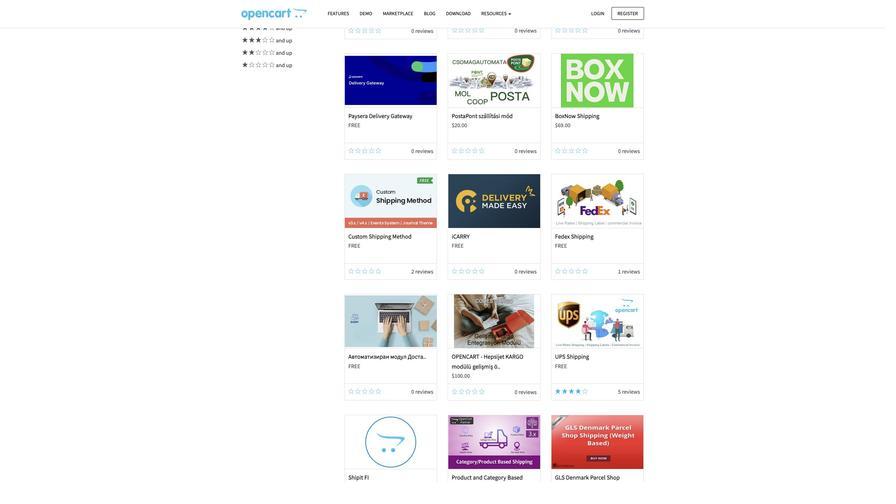 Task type: describe. For each thing, give the bounding box(es) containing it.
mód
[[501, 112, 513, 120]]

opencart
[[452, 353, 480, 361]]

shipping for fedex
[[571, 233, 594, 240]]

1
[[618, 268, 621, 275]]

delivery
[[369, 112, 390, 120]]

ups shipping link
[[555, 353, 589, 361]]

fedex shipping image
[[552, 174, 644, 228]]

автоматизиран модул доста.. link
[[349, 353, 426, 361]]

free inside custom shipping method free
[[349, 242, 361, 249]]

доста..
[[408, 353, 426, 361]]

product and category based shipping image
[[448, 415, 540, 469]]

reviews for icarry
[[519, 268, 537, 275]]

0 reviews for boxnow shipping
[[618, 147, 640, 155]]

0 for paysera delivery gateway
[[412, 147, 414, 155]]

0 for postapont szállítási mód
[[515, 147, 518, 155]]

boxnow shipping link
[[555, 112, 600, 120]]

postapont
[[452, 112, 478, 120]]

$100.00
[[452, 372, 470, 379]]

boxnow shipping image
[[552, 54, 644, 108]]

custom
[[349, 233, 368, 240]]

0 reviews for opencart - hepsijet kargo modülü gelişmiş ö..
[[515, 389, 537, 396]]

fedex shipping link
[[555, 233, 594, 240]]

0 for автоматизиран модул доста..
[[412, 388, 414, 395]]

download link
[[441, 7, 476, 20]]

opencart - hepsijet kargo modülü gelişmiş ö.. $100.00
[[452, 353, 524, 379]]

ups shipping image
[[552, 295, 644, 348]]

gls denmark parcel shop shipping (weight based) .. image
[[552, 415, 644, 469]]

2 reviews
[[412, 268, 434, 275]]

reviews for opencart - hepsijet kargo modülü gelişmiş ö..
[[519, 389, 537, 396]]

resources
[[482, 10, 508, 17]]

автоматизиран модул доста.. free
[[349, 353, 426, 370]]

boxnow
[[555, 112, 576, 120]]

reviews for ups shipping
[[622, 388, 640, 395]]

opencart - hepsijet kargo modülü gelişmiş ö.. image
[[448, 295, 540, 348]]

postapont szállítási mód $20.00
[[452, 112, 513, 129]]

3 and up link from the top
[[241, 49, 292, 56]]

product and category based link
[[452, 474, 523, 482]]

product
[[452, 474, 472, 481]]

2 and up link from the top
[[241, 37, 292, 44]]

resources link
[[476, 7, 517, 20]]

модул
[[391, 353, 407, 361]]

fi
[[365, 474, 369, 481]]

login
[[592, 10, 605, 16]]

free inside "fedex shipping free"
[[555, 242, 567, 249]]

register link
[[612, 7, 644, 20]]

opencart - hepsijet kargo modülü gelişmiş ö.. link
[[452, 353, 524, 370]]

-
[[481, 353, 483, 361]]

reviews for boxnow shipping
[[622, 147, 640, 155]]

hepsijet
[[484, 353, 505, 361]]

boxnow shipping $69.00
[[555, 112, 600, 129]]

shipping for ups
[[567, 353, 589, 361]]

ö..
[[494, 363, 501, 370]]

free inside автоматизиран модул доста.. free
[[349, 363, 361, 370]]

product and category based
[[452, 474, 523, 482]]

postapont szállítási mód link
[[452, 112, 513, 120]]

reviews for postapont szállítási mód
[[519, 147, 537, 155]]

kargo
[[506, 353, 524, 361]]

free inside icarry free
[[452, 242, 464, 249]]

icarry free
[[452, 233, 470, 249]]

ups shipping free
[[555, 353, 589, 370]]

up for 1st and up link
[[286, 25, 292, 32]]

fedex shipping free
[[555, 233, 594, 249]]



Task type: vqa. For each thing, say whether or not it's contained in the screenshot.


Task type: locate. For each thing, give the bounding box(es) containing it.
and up
[[275, 25, 292, 32], [275, 37, 292, 44], [275, 49, 292, 56], [275, 62, 292, 69]]

5 reviews
[[618, 388, 640, 395]]

2 and up from the top
[[275, 37, 292, 44]]

reviews for автоматизиран модул доста..
[[416, 388, 434, 395]]

gls denmark parcel shop
[[555, 474, 621, 482]]

4 and up from the top
[[275, 62, 292, 69]]

shipping for custom
[[369, 233, 391, 240]]

0 reviews for автоматизиран модул доста..
[[412, 388, 434, 395]]

reviews for custom shipping method
[[416, 268, 434, 275]]

shipping right the ups
[[567, 353, 589, 361]]

rating
[[241, 2, 260, 11]]

marketplace
[[383, 10, 414, 17]]

shipit fi
[[349, 474, 369, 481]]

0 for boxnow shipping
[[618, 147, 621, 155]]

0 reviews for postapont szállítási mód
[[515, 147, 537, 155]]

and
[[276, 25, 285, 32], [276, 37, 285, 44], [276, 49, 285, 56], [276, 62, 285, 69], [473, 474, 483, 481]]

up
[[286, 25, 292, 32], [286, 37, 292, 44], [286, 49, 292, 56], [286, 62, 292, 69]]

shipping right boxnow
[[577, 112, 600, 120]]

1 reviews
[[618, 268, 640, 275]]

paysera delivery gateway free
[[349, 112, 413, 129]]

3 and up from the top
[[275, 49, 292, 56]]

gls denmark parcel shop link
[[555, 474, 621, 482]]

3 up from the top
[[286, 49, 292, 56]]

star light o image
[[466, 27, 471, 33], [479, 27, 485, 33], [562, 27, 568, 33], [569, 27, 575, 33], [576, 27, 581, 33], [582, 27, 588, 33], [369, 27, 375, 33], [261, 37, 268, 43], [248, 62, 255, 68], [349, 148, 354, 153], [355, 148, 361, 153], [362, 148, 368, 153], [466, 148, 471, 153], [472, 148, 478, 153], [555, 148, 561, 153], [562, 148, 568, 153], [582, 148, 588, 153], [349, 268, 354, 274], [376, 268, 381, 274], [459, 268, 464, 274], [466, 268, 471, 274], [472, 268, 478, 274], [479, 268, 485, 274], [555, 268, 561, 274], [562, 268, 568, 274], [349, 389, 354, 394], [362, 389, 368, 394], [369, 389, 375, 394], [452, 389, 458, 395], [472, 389, 478, 395], [479, 389, 485, 395]]

denmark
[[566, 474, 589, 481]]

1 up from the top
[[286, 25, 292, 32]]

shipit fi image
[[345, 415, 437, 469]]

and up link
[[241, 25, 292, 32], [241, 37, 292, 44], [241, 49, 292, 56], [241, 62, 292, 69]]

$20.00
[[452, 122, 467, 129]]

free
[[349, 11, 361, 18], [349, 122, 361, 129], [349, 242, 361, 249], [452, 242, 464, 249], [555, 242, 567, 249], [349, 363, 361, 370], [555, 363, 567, 370]]

register
[[618, 10, 638, 16]]

автоматизиран модул доста.. image
[[345, 295, 437, 348]]

and inside product and category based
[[473, 474, 483, 481]]

shipping inside ups shipping free
[[567, 353, 589, 361]]

reviews for paysera delivery gateway
[[416, 147, 434, 155]]

free inside the paysera delivery gateway free
[[349, 122, 361, 129]]

category
[[484, 474, 506, 481]]

custom shipping method link
[[349, 233, 412, 240]]

up for 2nd and up link from the bottom of the page
[[286, 49, 292, 56]]

postapont szállítási mód image
[[448, 54, 540, 108]]

download
[[446, 10, 471, 17]]

demo
[[360, 10, 372, 17]]

shipping left the method
[[369, 233, 391, 240]]

автоматизиран
[[349, 353, 389, 361]]

1 and up link from the top
[[241, 25, 292, 32]]

blog
[[424, 10, 436, 17]]

shipit
[[349, 474, 363, 481]]

gelişmiş
[[473, 363, 493, 370]]

star light image
[[241, 25, 248, 31], [248, 37, 255, 43], [241, 62, 248, 68], [555, 389, 561, 394], [562, 389, 568, 394], [576, 389, 581, 394]]

0
[[515, 27, 518, 34], [618, 27, 621, 34], [412, 27, 414, 34], [412, 147, 414, 155], [515, 147, 518, 155], [618, 147, 621, 155], [515, 268, 518, 275], [412, 388, 414, 395], [515, 389, 518, 396]]

blog link
[[419, 7, 441, 20]]

paysera delivery gateway link
[[349, 112, 413, 120]]

custom shipping method free
[[349, 233, 412, 249]]

shipping for boxnow
[[577, 112, 600, 120]]

0 for icarry
[[515, 268, 518, 275]]

0 reviews for icarry
[[515, 268, 537, 275]]

modülü
[[452, 363, 472, 370]]

4 and up link from the top
[[241, 62, 292, 69]]

1 and up from the top
[[275, 25, 292, 32]]

up for 4th and up link from the top
[[286, 62, 292, 69]]

shop
[[607, 474, 620, 481]]

up for third and up link from the bottom
[[286, 37, 292, 44]]

reviews
[[519, 27, 537, 34], [622, 27, 640, 34], [416, 27, 434, 34], [416, 147, 434, 155], [519, 147, 537, 155], [622, 147, 640, 155], [416, 268, 434, 275], [519, 268, 537, 275], [622, 268, 640, 275], [416, 388, 434, 395], [622, 388, 640, 395], [519, 389, 537, 396]]

shipping inside "fedex shipping free"
[[571, 233, 594, 240]]

star light o image
[[268, 25, 275, 31], [452, 27, 458, 33], [459, 27, 464, 33], [472, 27, 478, 33], [555, 27, 561, 33], [349, 27, 354, 33], [355, 27, 361, 33], [362, 27, 368, 33], [376, 27, 381, 33], [268, 37, 275, 43], [255, 50, 261, 55], [261, 50, 268, 55], [268, 50, 275, 55], [255, 62, 261, 68], [261, 62, 268, 68], [268, 62, 275, 68], [369, 148, 375, 153], [376, 148, 381, 153], [452, 148, 458, 153], [459, 148, 464, 153], [479, 148, 485, 153], [569, 148, 575, 153], [576, 148, 581, 153], [355, 268, 361, 274], [362, 268, 368, 274], [369, 268, 375, 274], [452, 268, 458, 274], [569, 268, 575, 274], [576, 268, 581, 274], [582, 268, 588, 274], [355, 389, 361, 394], [376, 389, 381, 394], [582, 389, 588, 394], [459, 389, 464, 395], [466, 389, 471, 395]]

gls
[[555, 474, 565, 481]]

icarry image
[[448, 174, 540, 228]]

4 up from the top
[[286, 62, 292, 69]]

opencart shipping extensions image
[[241, 7, 307, 20]]

paysera delivery gateway image
[[345, 54, 437, 108]]

shipping inside custom shipping method free
[[369, 233, 391, 240]]

parcel
[[590, 474, 606, 481]]

paysera
[[349, 112, 368, 120]]

ups
[[555, 353, 566, 361]]

shipping inside boxnow shipping $69.00
[[577, 112, 600, 120]]

gateway
[[391, 112, 413, 120]]

shipit fi link
[[349, 474, 369, 481]]

5
[[618, 388, 621, 395]]

shipping
[[577, 112, 600, 120], [369, 233, 391, 240], [571, 233, 594, 240], [567, 353, 589, 361]]

custom shipping method image
[[345, 174, 437, 228]]

marketplace link
[[378, 7, 419, 20]]

login link
[[586, 7, 611, 20]]

star light image
[[248, 25, 255, 31], [255, 25, 261, 31], [261, 25, 268, 31], [241, 37, 248, 43], [255, 37, 261, 43], [241, 50, 248, 55], [248, 50, 255, 55], [569, 389, 575, 394]]

0 reviews for paysera delivery gateway
[[412, 147, 434, 155]]

features
[[328, 10, 349, 17]]

0 reviews
[[515, 27, 537, 34], [618, 27, 640, 34], [412, 27, 434, 34], [412, 147, 434, 155], [515, 147, 537, 155], [618, 147, 640, 155], [515, 268, 537, 275], [412, 388, 434, 395], [515, 389, 537, 396]]

$69.00
[[555, 122, 571, 129]]

method
[[393, 233, 412, 240]]

2 up from the top
[[286, 37, 292, 44]]

icarry link
[[452, 233, 470, 240]]

based
[[508, 474, 523, 481]]

free inside ups shipping free
[[555, 363, 567, 370]]

fedex
[[555, 233, 570, 240]]

icarry
[[452, 233, 470, 240]]

demo link
[[355, 7, 378, 20]]

reviews for fedex shipping
[[622, 268, 640, 275]]

0 for opencart - hepsijet kargo modülü gelişmiş ö..
[[515, 389, 518, 396]]

szállítási
[[479, 112, 500, 120]]

2
[[412, 268, 414, 275]]

shipping right fedex
[[571, 233, 594, 240]]

features link
[[323, 7, 355, 20]]



